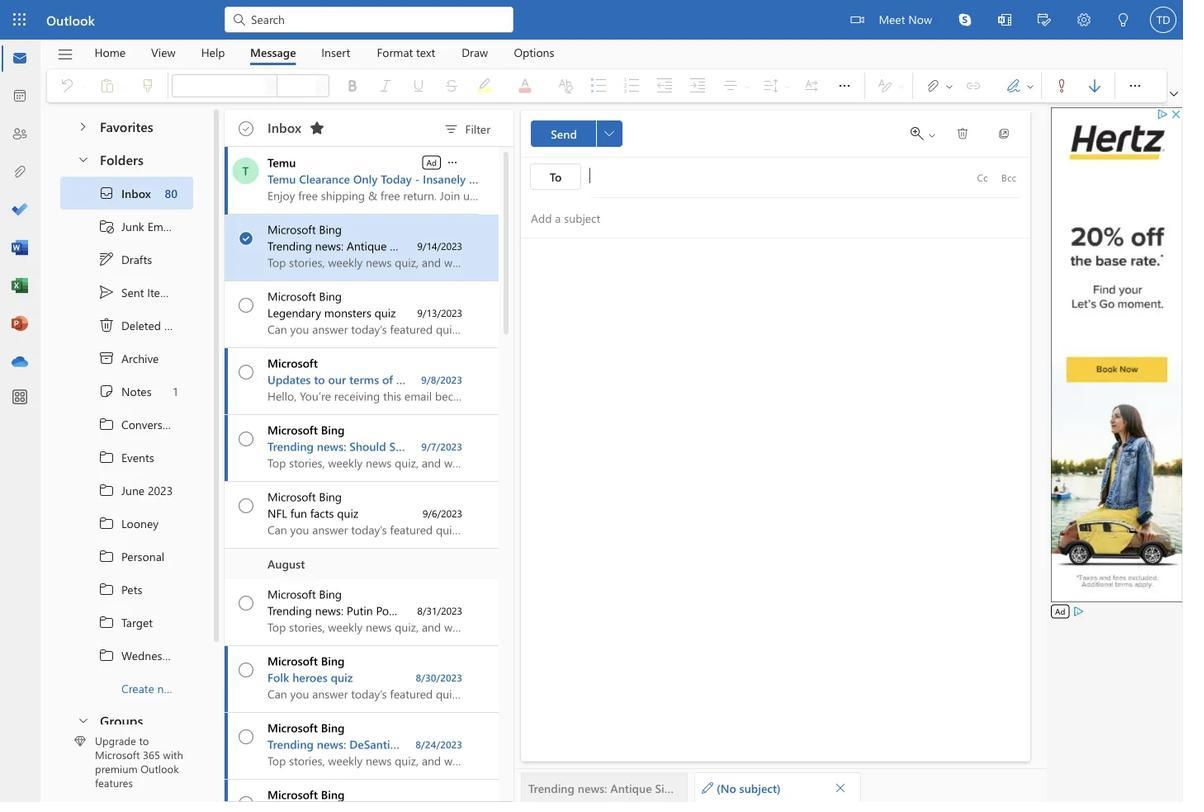 Task type: vqa. For each thing, say whether or not it's contained in the screenshot.
Favorites tree item at left
yes



Task type: describe. For each thing, give the bounding box(es) containing it.
vivek
[[462, 737, 491, 752]]

draw button
[[450, 40, 501, 65]]

 button
[[1079, 73, 1112, 99]]

folders tree item
[[60, 144, 193, 177]]

 button for favorites
[[67, 111, 98, 141]]

premium features image
[[74, 736, 86, 748]]

 button
[[1046, 73, 1079, 99]]

clipboard group
[[50, 69, 164, 102]]

 for  wednesday
[[98, 648, 115, 664]]

folders
[[100, 150, 144, 168]]

view button
[[139, 40, 188, 65]]

 pets
[[98, 582, 142, 598]]

microsoft for trending news: desantis disappears, vivek rises and woke… and more
[[268, 721, 318, 736]]

microsoft bing for trending news: antique singer sewing machine values & what… and more
[[268, 222, 342, 237]]

 archive
[[98, 350, 159, 367]]

microsoft for nfl fun facts quiz
[[268, 489, 316, 505]]

microsoft bing for nfl fun facts quiz
[[268, 489, 342, 505]]

select a conversation checkbox for trending news: putin powerless to complain about china… and more
[[228, 580, 268, 615]]

folder
[[182, 681, 212, 697]]

microsoft inside 'upgrade to microsoft 365 with premium outlook features'
[[95, 748, 140, 763]]

select a conversation checkbox for updates to our terms of use
[[228, 349, 268, 384]]


[[1087, 78, 1104, 94]]

1 horizontal spatial  button
[[828, 69, 862, 102]]

 for trending news: desantis disappears, vivek rises and woke… and more
[[239, 730, 254, 745]]

temu image
[[233, 158, 259, 184]]

microsoft inside the microsoft updates to our terms of use 9/8/2023
[[268, 356, 318, 371]]

message list list box
[[225, 147, 651, 803]]

about
[[495, 603, 526, 619]]


[[999, 13, 1012, 26]]

should
[[350, 439, 386, 454]]

mail image
[[12, 50, 28, 67]]

 button inside "reading pane" main content
[[596, 121, 623, 147]]

Select all messages checkbox
[[235, 117, 258, 140]]

clearance
[[299, 171, 350, 187]]

9/8/2023
[[421, 373, 463, 387]]

3  tree item from the top
[[60, 474, 193, 507]]

 inside select all messages option
[[239, 121, 254, 136]]

supreme
[[389, 439, 436, 454]]

2 horizontal spatial  button
[[1119, 69, 1152, 102]]

inbox 
[[268, 118, 325, 136]]

powerless
[[376, 603, 426, 619]]


[[998, 127, 1011, 140]]

 (no subject)
[[702, 781, 781, 796]]

 for right  dropdown button
[[1127, 78, 1144, 94]]

 sent items
[[98, 284, 175, 301]]

 tree item
[[60, 177, 193, 210]]

more for trending news: putin powerless to complain about china… and more
[[593, 603, 619, 619]]

tree containing 
[[60, 177, 212, 705]]

microsoft for trending news: antique singer sewing machine values & what… and more
[[268, 222, 316, 237]]

set your advertising preferences image
[[1072, 605, 1086, 619]]

now
[[909, 11, 933, 26]]

and right what…
[[599, 238, 618, 254]]

format text button
[[365, 40, 448, 65]]

putin
[[347, 603, 373, 619]]

premium
[[95, 762, 138, 777]]

 button
[[1025, 0, 1065, 42]]

 tree item
[[60, 342, 193, 375]]

bcc
[[1002, 171, 1017, 184]]

our
[[328, 372, 346, 387]]

 inside groups tree item
[[77, 714, 90, 727]]

&
[[548, 238, 557, 254]]

low
[[469, 171, 490, 187]]

 for microsoft bing
[[240, 231, 253, 244]]

folk heroes quiz
[[268, 670, 353, 686]]

only
[[353, 171, 378, 187]]

9/6/2023
[[423, 507, 463, 520]]

desantis
[[350, 737, 395, 752]]

help
[[201, 45, 225, 60]]

filter
[[465, 121, 491, 136]]

bing for trending news: desantis disappears, vivek rises and woke… and more
[[321, 721, 345, 736]]

inbox inside the  inbox
[[121, 186, 151, 201]]

and right rises
[[523, 737, 543, 752]]

create
[[121, 681, 154, 697]]

with
[[163, 748, 183, 763]]

favorites tree item
[[60, 111, 193, 144]]

meet
[[879, 11, 906, 26]]

singer
[[390, 238, 422, 254]]

 for trending news: putin powerless to complain about china… and more
[[239, 596, 254, 611]]

select a conversation checkbox for folk heroes quiz
[[228, 647, 268, 682]]

bcc button
[[996, 164, 1023, 191]]

(no
[[717, 781, 737, 796]]


[[1006, 78, 1023, 94]]

2  from the top
[[239, 231, 254, 246]]

 for  june 2023
[[98, 482, 115, 499]]

8  tree item from the top
[[60, 639, 193, 672]]

 for  target
[[98, 615, 115, 631]]

groups tree item
[[60, 705, 193, 738]]

 for  dropdown button in message list list box
[[446, 156, 459, 169]]


[[309, 120, 325, 136]]

message button
[[238, 40, 309, 65]]

august
[[268, 557, 305, 572]]

 button
[[985, 0, 1025, 42]]

home
[[95, 45, 126, 60]]

target
[[121, 615, 153, 630]]

archive
[[121, 351, 159, 366]]


[[959, 13, 972, 26]]

powerpoint image
[[12, 316, 28, 333]]

updates
[[268, 372, 311, 387]]

 button
[[304, 115, 330, 141]]

june
[[121, 483, 145, 498]]

to do image
[[12, 202, 28, 219]]

cc button
[[970, 164, 996, 191]]

message
[[250, 45, 296, 60]]


[[851, 13, 864, 26]]

text
[[416, 45, 435, 60]]

Font size text field
[[278, 76, 316, 96]]

trending for trending news: putin powerless to complain about china… and more
[[268, 603, 312, 619]]

values
[[512, 238, 545, 254]]

 for folk heroes quiz
[[239, 663, 254, 678]]

upgrade
[[95, 734, 136, 749]]

quiz for legendary monsters quiz
[[375, 305, 396, 320]]

 drafts
[[98, 251, 152, 268]]

1 vertical spatial quiz
[[337, 506, 359, 521]]

 for  personal
[[98, 548, 115, 565]]

to inside 'upgrade to microsoft 365 with premium outlook features'
[[139, 734, 149, 749]]

items for 
[[147, 285, 175, 300]]

trending news: antique singer sewing machine values & what… and more
[[268, 238, 648, 254]]

 junk email
[[98, 218, 175, 235]]

legendary monsters quiz
[[268, 305, 396, 320]]

Select a conversation checkbox
[[228, 482, 268, 518]]

drafts
[[121, 252, 152, 267]]

 for  dropdown button to the middle
[[837, 78, 853, 94]]

 button
[[1065, 0, 1104, 42]]

 button
[[1104, 0, 1144, 42]]

select a conversation checkbox for legendary monsters quiz
[[228, 282, 268, 317]]

format
[[377, 45, 413, 60]]

rises
[[494, 737, 520, 752]]

home button
[[82, 40, 138, 65]]

bing for trending news: putin powerless to complain about china… and more
[[319, 587, 342, 602]]

microsoft bing for folk heroes quiz
[[268, 654, 345, 669]]

options
[[514, 45, 555, 60]]


[[925, 78, 942, 94]]

 for  events
[[98, 449, 115, 466]]

tags group
[[1046, 69, 1112, 102]]

7  tree item from the top
[[60, 606, 193, 639]]

 for 
[[98, 416, 115, 433]]

terms
[[349, 372, 379, 387]]

facts
[[310, 506, 334, 521]]

outlook inside 'upgrade to microsoft 365 with premium outlook features'
[[141, 762, 179, 777]]


[[702, 783, 714, 794]]

send button
[[531, 121, 597, 147]]

 filter
[[443, 121, 491, 138]]


[[98, 383, 115, 400]]

 
[[925, 78, 955, 94]]

heroes
[[293, 670, 328, 686]]

 for updates to our terms of use
[[239, 365, 254, 380]]

 for trending news: should supreme court disqualify trump from… and more
[[239, 432, 254, 447]]

view
[[151, 45, 176, 60]]

9/13/2023
[[417, 306, 463, 320]]

temu for temu clearance only today - insanely low prices
[[268, 171, 296, 187]]

basic text group
[[172, 69, 862, 102]]

temu for temu
[[268, 155, 296, 170]]



Task type: locate. For each thing, give the bounding box(es) containing it.
 left pets
[[98, 582, 115, 598]]

items inside  sent items
[[147, 285, 175, 300]]

2 vertical spatial select a conversation checkbox
[[228, 714, 268, 749]]

and for woke…
[[589, 737, 608, 752]]

create new folder tree item
[[60, 672, 212, 705]]

5 select a conversation checkbox from the top
[[228, 781, 268, 803]]

antique
[[347, 238, 387, 254]]

create new folder
[[121, 681, 212, 697]]

Font text field
[[173, 76, 263, 96]]

include group
[[917, 69, 1038, 102]]

select a conversation checkbox down legendary
[[228, 349, 268, 384]]

 right "font size" text field
[[318, 81, 328, 91]]

trending news: desantis disappears, vivek rises and woke… and more
[[268, 737, 639, 752]]

microsoft down august
[[268, 587, 316, 602]]

bing for trending news: antique singer sewing machine values & what… and more
[[319, 222, 342, 237]]

 tree item up the  events
[[60, 408, 193, 441]]

ad
[[427, 157, 437, 168], [1056, 606, 1066, 617]]


[[239, 121, 254, 136], [239, 231, 254, 246], [239, 298, 254, 313], [239, 365, 254, 380], [239, 432, 254, 447], [239, 499, 254, 514], [239, 596, 254, 611], [239, 663, 254, 678], [239, 730, 254, 745]]

quiz right monsters
[[375, 305, 396, 320]]

1 microsoft bing from the top
[[268, 222, 342, 237]]

0 vertical spatial 
[[957, 127, 970, 140]]

3 select a conversation checkbox from the top
[[228, 415, 268, 451]]

microsoft for trending news: should supreme court disqualify trump from… and more
[[268, 422, 318, 438]]

 down "temu" icon
[[240, 231, 253, 244]]

 button
[[828, 69, 862, 102], [1119, 69, 1152, 102], [445, 154, 460, 170]]

1 vertical spatial temu
[[268, 171, 296, 187]]

0 vertical spatial outlook
[[46, 11, 95, 28]]

temu
[[268, 155, 296, 170], [268, 171, 296, 187]]

4 trending from the top
[[268, 737, 314, 752]]

 inside select a conversation checkbox
[[239, 499, 254, 514]]

0 vertical spatial  button
[[1167, 86, 1182, 102]]

 left "font size" text field
[[266, 81, 276, 91]]

 for nfl fun facts quiz
[[239, 499, 254, 514]]

outlook link
[[46, 0, 95, 40]]

application containing outlook
[[0, 0, 1184, 803]]

sent
[[121, 285, 144, 300]]

bing for trending news: should supreme court disqualify trump from… and more
[[321, 422, 345, 438]]

1 horizontal spatial to
[[314, 372, 325, 387]]

news: left antique at the top of page
[[315, 238, 344, 254]]

word image
[[12, 240, 28, 257]]

9/14/2023
[[417, 240, 463, 253]]

trending news: should supreme court disqualify trump from… and more
[[268, 439, 651, 454]]

 button left folders
[[69, 144, 97, 174]]


[[911, 127, 924, 140]]

excel image
[[12, 278, 28, 295]]

 right 
[[928, 131, 938, 140]]

microsoft down clearance
[[268, 222, 316, 237]]

outlook up 
[[46, 11, 95, 28]]

microsoft for trending news: putin powerless to complain about china… and more
[[268, 587, 316, 602]]

bing up legendary monsters quiz
[[319, 289, 342, 304]]

more right china…
[[593, 603, 619, 619]]

 right ""
[[1026, 81, 1036, 91]]

0 vertical spatial ad
[[427, 157, 437, 168]]

 up premium features image
[[77, 714, 90, 727]]

new
[[157, 681, 178, 697]]

To text field
[[590, 168, 970, 187]]

microsoft for folk heroes quiz
[[268, 654, 318, 669]]

0 horizontal spatial  button
[[596, 121, 623, 147]]

outlook inside "outlook" banner
[[46, 11, 95, 28]]

news: for should
[[317, 439, 346, 454]]


[[98, 185, 115, 202]]

 tree item
[[60, 276, 193, 309]]

email
[[148, 219, 175, 234]]

 right  
[[957, 127, 970, 140]]

2 select a conversation checkbox from the top
[[228, 580, 268, 615]]

0 horizontal spatial  button
[[445, 154, 460, 170]]

tab list
[[82, 40, 568, 65]]

 button for folders
[[69, 144, 97, 174]]

bing for folk heroes quiz
[[321, 654, 345, 669]]

0 horizontal spatial to
[[139, 734, 149, 749]]

more apps image
[[12, 390, 28, 406]]

onedrive image
[[12, 354, 28, 371]]

bing up the folk heroes quiz
[[321, 654, 345, 669]]

0 vertical spatial quiz
[[375, 305, 396, 320]]

7  from the top
[[98, 615, 115, 631]]

 right  button
[[1127, 78, 1144, 94]]

microsoft bing down august
[[268, 587, 342, 602]]

1  tree item from the top
[[60, 408, 193, 441]]

trending down august
[[268, 603, 312, 619]]

6  from the top
[[239, 499, 254, 514]]

select a conversation checkbox for trending news: desantis disappears, vivek rises and woke… and more
[[228, 714, 268, 749]]

today
[[381, 171, 412, 187]]


[[1078, 13, 1091, 26]]

people image
[[12, 126, 28, 143]]

tree
[[60, 177, 212, 705]]

0 vertical spatial to
[[314, 372, 325, 387]]

trending up legendary
[[268, 238, 312, 254]]

microsoft for legendary monsters quiz
[[268, 289, 316, 304]]

3 microsoft bing from the top
[[268, 422, 345, 438]]

nfl fun facts quiz
[[268, 506, 359, 521]]

and right woke…
[[589, 737, 608, 752]]

2  from the top
[[240, 231, 253, 244]]

to inside the microsoft updates to our terms of use 9/8/2023
[[314, 372, 325, 387]]

2 vertical spatial to
[[139, 734, 149, 749]]

8/24/2023
[[416, 738, 463, 752]]

bing for nfl fun facts quiz
[[319, 489, 342, 505]]

 button right "font size" text field
[[316, 74, 330, 97]]

0 horizontal spatial 
[[446, 156, 459, 169]]

4  tree item from the top
[[60, 507, 193, 540]]

2 horizontal spatial to
[[429, 603, 440, 619]]

 for  deleted items
[[98, 317, 115, 334]]

0 horizontal spatial inbox
[[121, 186, 151, 201]]

pets
[[121, 582, 142, 597]]

 down the  on the left top of the page
[[98, 416, 115, 433]]

 tree item
[[60, 408, 193, 441], [60, 441, 193, 474], [60, 474, 193, 507], [60, 507, 193, 540], [60, 540, 193, 573], [60, 573, 193, 606], [60, 606, 193, 639], [60, 639, 193, 672]]

3 trending from the top
[[268, 603, 312, 619]]

trending for trending news: desantis disappears, vivek rises and woke… and more
[[268, 737, 314, 752]]

outlook banner
[[0, 0, 1184, 42]]

 tree item up "june"
[[60, 441, 193, 474]]

 button left favorites
[[67, 111, 98, 141]]

9  from the top
[[239, 730, 254, 745]]

 tree item down the  events
[[60, 474, 193, 507]]

 for  pets
[[98, 582, 115, 598]]

to button
[[530, 164, 582, 190]]

 deleted items
[[98, 317, 192, 334]]

Search for email, meetings, files and more. field
[[249, 11, 504, 27]]

items inside the ' deleted items'
[[164, 318, 192, 333]]

ad up insanely
[[427, 157, 437, 168]]

reading pane main content
[[515, 103, 1047, 803]]

bing down clearance
[[319, 222, 342, 237]]

select a conversation checkbox down folk
[[228, 714, 268, 749]]

 for inbox
[[240, 121, 253, 135]]

 down the  target
[[98, 648, 115, 664]]

select a conversation checkbox for trending news: antique singer sewing machine values & what… and more
[[228, 215, 268, 250]]

 for legendary monsters quiz
[[239, 298, 254, 313]]

temu clearance only today - insanely low prices
[[268, 171, 524, 187]]

more right "from…"
[[624, 439, 651, 454]]

0 vertical spatial select a conversation checkbox
[[228, 349, 268, 384]]

 for the  dropdown button in the "reading pane" main content
[[605, 129, 615, 139]]

1 vertical spatial 
[[605, 129, 615, 139]]

ad left set your advertising preferences icon
[[1056, 606, 1066, 617]]

 tree item up  personal
[[60, 507, 193, 540]]

and right "from…"
[[601, 439, 621, 454]]

files image
[[12, 164, 28, 181]]

1 horizontal spatial 
[[837, 78, 853, 94]]

1 trending from the top
[[268, 238, 312, 254]]

subject)
[[740, 781, 781, 796]]

microsoft bing for legendary monsters quiz
[[268, 289, 342, 304]]

3  from the top
[[98, 482, 115, 499]]

 button right "send"
[[596, 121, 623, 147]]

 tree item
[[60, 375, 193, 408]]

 button inside favorites tree item
[[67, 111, 98, 141]]

1  from the top
[[239, 121, 254, 136]]

inbox right 
[[121, 186, 151, 201]]

disqualify
[[472, 439, 523, 454]]

 inside  button
[[957, 127, 970, 140]]

 tree item up the  target
[[60, 573, 193, 606]]

message list section
[[225, 106, 651, 803]]

 inside message list list box
[[446, 156, 459, 169]]

cc
[[978, 171, 988, 184]]

Select a conversation checkbox
[[228, 215, 268, 250], [228, 282, 268, 317], [228, 415, 268, 451], [228, 647, 268, 682], [228, 781, 268, 803]]

1 horizontal spatial ad
[[1056, 606, 1066, 617]]

 search field
[[225, 0, 514, 37]]

trending down folk
[[268, 737, 314, 752]]

 button right  button
[[1119, 69, 1152, 102]]

5  from the top
[[239, 432, 254, 447]]

7  from the top
[[239, 596, 254, 611]]

 looney
[[98, 515, 159, 532]]

1 vertical spatial to
[[429, 603, 440, 619]]

2 microsoft bing from the top
[[268, 289, 342, 304]]

bing for legendary monsters quiz
[[319, 289, 342, 304]]

 button up premium features image
[[69, 705, 97, 736]]

Select a conversation checkbox
[[228, 349, 268, 384], [228, 580, 268, 615], [228, 714, 268, 749]]

2 horizontal spatial 
[[1127, 78, 1144, 94]]

 up insanely
[[446, 156, 459, 169]]

0 vertical spatial 
[[240, 121, 253, 135]]

august heading
[[225, 549, 499, 580]]

inbox heading
[[268, 110, 330, 146]]

bing down our
[[321, 422, 345, 438]]


[[1038, 13, 1051, 26]]

microsoft bing down heroes
[[268, 721, 345, 736]]

 left events
[[98, 449, 115, 466]]

1 horizontal spatial 
[[957, 127, 970, 140]]

send
[[551, 126, 577, 141]]

 for 
[[957, 127, 970, 140]]

microsoft up fun
[[268, 489, 316, 505]]

 button
[[947, 121, 980, 147]]

 left "looney"
[[98, 515, 115, 532]]

trending down updates
[[268, 439, 314, 454]]

1 select a conversation checkbox from the top
[[228, 215, 268, 250]]

news: for putin
[[315, 603, 344, 619]]

0 vertical spatial items
[[147, 285, 175, 300]]

7 microsoft bing from the top
[[268, 721, 345, 736]]

Add a subject text field
[[521, 205, 1006, 231]]

8  from the top
[[98, 648, 115, 664]]

 up 
[[98, 317, 115, 334]]

microsoft bing down updates
[[268, 422, 345, 438]]

1 horizontal spatial outlook
[[141, 762, 179, 777]]

0 vertical spatial 
[[1170, 90, 1179, 98]]

items right deleted
[[164, 318, 192, 333]]

inbox left 
[[268, 118, 301, 136]]

 left target
[[98, 615, 115, 631]]

what…
[[560, 238, 596, 254]]

 inside basic text group
[[837, 78, 853, 94]]

1 horizontal spatial 
[[1170, 90, 1179, 98]]

to right upgrade
[[139, 734, 149, 749]]

 button
[[49, 40, 82, 69]]

microsoft up legendary
[[268, 289, 316, 304]]

1
[[173, 384, 178, 399]]

2  tree item from the top
[[60, 441, 193, 474]]

365
[[143, 748, 160, 763]]

 tree item down pets
[[60, 606, 193, 639]]

sewing
[[426, 238, 462, 254]]

0 vertical spatial temu
[[268, 155, 296, 170]]

microsoft bing up legendary
[[268, 289, 342, 304]]

 button inside message list list box
[[445, 154, 460, 170]]

1  from the top
[[98, 416, 115, 433]]

options button
[[502, 40, 567, 65]]

and for from…
[[601, 439, 621, 454]]

0 vertical spatial inbox
[[268, 118, 301, 136]]

select a conversation checkbox down august
[[228, 580, 268, 615]]

 down ''
[[837, 78, 853, 94]]

2 trending from the top
[[268, 439, 314, 454]]

more right woke…
[[612, 737, 639, 752]]

0 horizontal spatial 
[[605, 129, 615, 139]]

1 vertical spatial ad
[[1056, 606, 1066, 617]]

more for trending news: should supreme court disqualify trump from… and more
[[624, 439, 651, 454]]

4  from the top
[[98, 515, 115, 532]]

news: left desantis
[[317, 737, 346, 752]]

microsoft bing for trending news: putin powerless to complain about china… and more
[[268, 587, 342, 602]]

 for the right the  dropdown button
[[1170, 90, 1179, 98]]

 down td dropdown button
[[1170, 90, 1179, 98]]


[[443, 121, 460, 138]]

 target
[[98, 615, 153, 631]]

and for china…
[[570, 603, 589, 619]]

1 vertical spatial 
[[98, 317, 115, 334]]

 events
[[98, 449, 154, 466]]

 inside message list list box
[[240, 231, 253, 244]]

 button up insanely
[[445, 154, 460, 170]]

microsoft down updates
[[268, 422, 318, 438]]

 inside folders tree item
[[77, 152, 90, 166]]

 button for groups
[[69, 705, 97, 736]]

4 select a conversation checkbox from the top
[[228, 647, 268, 682]]

insanely
[[423, 171, 466, 187]]

insert button
[[309, 40, 363, 65]]

3  from the top
[[239, 298, 254, 313]]


[[98, 350, 115, 367]]

news:
[[315, 238, 344, 254], [317, 439, 346, 454], [315, 603, 344, 619], [317, 737, 346, 752]]

8/30/2023
[[416, 672, 463, 685]]

1 vertical spatial select a conversation checkbox
[[228, 580, 268, 615]]

 inside the  
[[945, 81, 955, 91]]

microsoft bing for trending news: desantis disappears, vivek rises and woke… and more
[[268, 721, 345, 736]]

 button down ''
[[828, 69, 862, 102]]

temu right 't'
[[268, 155, 296, 170]]

 button down message button
[[264, 74, 278, 97]]

1 select a conversation checkbox from the top
[[228, 349, 268, 384]]


[[98, 284, 115, 301]]

1 vertical spatial inbox
[[121, 186, 151, 201]]

4 microsoft bing from the top
[[268, 489, 342, 505]]

 tree item
[[60, 309, 193, 342]]

 left folders
[[77, 152, 90, 166]]

 inside  
[[928, 131, 938, 140]]

upgrade to microsoft 365 with premium outlook features
[[95, 734, 183, 791]]

more for trending news: desantis disappears, vivek rises and woke… and more
[[612, 737, 639, 752]]

quiz right heroes
[[331, 670, 353, 686]]

1 vertical spatial  button
[[596, 121, 623, 147]]

0 horizontal spatial 
[[98, 317, 115, 334]]

 inside select all messages option
[[240, 121, 253, 135]]

td button
[[1144, 0, 1184, 40]]

1 vertical spatial 
[[240, 231, 253, 244]]

items for 
[[164, 318, 192, 333]]

 up  pets
[[98, 548, 115, 565]]

disappears,
[[398, 737, 459, 752]]

news: left putin
[[315, 603, 344, 619]]

items right sent
[[147, 285, 175, 300]]

left-rail-appbar navigation
[[3, 40, 36, 382]]

bing down the august "heading"
[[319, 587, 342, 602]]

nfl
[[268, 506, 287, 521]]

 left "june"
[[98, 482, 115, 499]]

6  from the top
[[98, 582, 115, 598]]

2 temu from the top
[[268, 171, 296, 187]]

1  from the top
[[240, 121, 253, 135]]

microsoft up features
[[95, 748, 140, 763]]

 button inside groups tree item
[[69, 705, 97, 736]]

 inside "reading pane" main content
[[605, 129, 615, 139]]

quiz for folk heroes quiz
[[331, 670, 353, 686]]

outlook
[[46, 11, 95, 28], [141, 762, 179, 777]]

 up 't'
[[240, 121, 253, 135]]

4  from the top
[[239, 365, 254, 380]]

1 horizontal spatial  button
[[1167, 86, 1182, 102]]

 inside  tree item
[[98, 317, 115, 334]]

fun
[[291, 506, 307, 521]]

2 select a conversation checkbox from the top
[[228, 282, 268, 317]]

 right the send "button"
[[605, 129, 615, 139]]

5  from the top
[[98, 548, 115, 565]]

tab list containing home
[[82, 40, 568, 65]]

bing down the folk heroes quiz
[[321, 721, 345, 736]]

 tree item
[[60, 210, 193, 243]]

 june 2023
[[98, 482, 173, 499]]

-
[[415, 171, 420, 187]]

news: for desantis
[[317, 737, 346, 752]]

microsoft bing for trending news: should supreme court disqualify trump from… and more
[[268, 422, 345, 438]]

more right what…
[[622, 238, 648, 254]]

calendar image
[[12, 88, 28, 105]]

 button inside folders tree item
[[69, 144, 97, 174]]

format text
[[377, 45, 435, 60]]

junk
[[121, 219, 144, 234]]

1 temu from the top
[[268, 155, 296, 170]]

select a conversation checkbox for trending news: should supreme court disqualify trump from… and more
[[228, 415, 268, 451]]

5  tree item from the top
[[60, 540, 193, 573]]

microsoft bing up fun
[[268, 489, 342, 505]]

 left favorites
[[76, 120, 89, 133]]

2 vertical spatial quiz
[[331, 670, 353, 686]]

use
[[396, 372, 414, 387]]

and right china…
[[570, 603, 589, 619]]

0 horizontal spatial ad
[[427, 157, 437, 168]]

to left our
[[314, 372, 325, 387]]

1 horizontal spatial inbox
[[268, 118, 301, 136]]

inbox inside inbox 
[[268, 118, 301, 136]]

temu right "temu" icon
[[268, 171, 296, 187]]

2  from the top
[[98, 449, 115, 466]]

quiz right facts
[[337, 506, 359, 521]]

 right 
[[945, 81, 955, 91]]

trending for trending news: should supreme court disqualify trump from… and more
[[268, 439, 314, 454]]

8  from the top
[[239, 663, 254, 678]]

ad inside message list list box
[[427, 157, 437, 168]]

microsoft up folk
[[268, 654, 318, 669]]

trending for trending news: antique singer sewing machine values & what… and more
[[268, 238, 312, 254]]

of
[[382, 372, 393, 387]]

5 microsoft bing from the top
[[268, 587, 342, 602]]

microsoft up updates
[[268, 356, 318, 371]]

trump
[[526, 439, 560, 454]]

features
[[95, 776, 133, 791]]

1 vertical spatial outlook
[[141, 762, 179, 777]]

0 horizontal spatial outlook
[[46, 11, 95, 28]]

monsters
[[324, 305, 372, 320]]

3 select a conversation checkbox from the top
[[228, 714, 268, 749]]

6  tree item from the top
[[60, 573, 193, 606]]

1 vertical spatial items
[[164, 318, 192, 333]]

 button down td dropdown button
[[1167, 86, 1182, 102]]

6 microsoft bing from the top
[[268, 654, 345, 669]]

microsoft bing down clearance
[[268, 222, 342, 237]]

folk
[[268, 670, 289, 686]]

 tree item down  looney
[[60, 540, 193, 573]]

application
[[0, 0, 1184, 803]]

 inside  
[[1026, 81, 1036, 91]]

news: for antique
[[315, 238, 344, 254]]

 for  looney
[[98, 515, 115, 532]]

bing up facts
[[319, 489, 342, 505]]

 inside favorites tree item
[[76, 120, 89, 133]]

 notes
[[98, 383, 152, 400]]

to left complain
[[429, 603, 440, 619]]

microsoft bing up heroes
[[268, 654, 345, 669]]

 button
[[829, 777, 852, 800]]

news: left should
[[317, 439, 346, 454]]

 tree item
[[60, 243, 193, 276]]

microsoft down folk
[[268, 721, 318, 736]]



